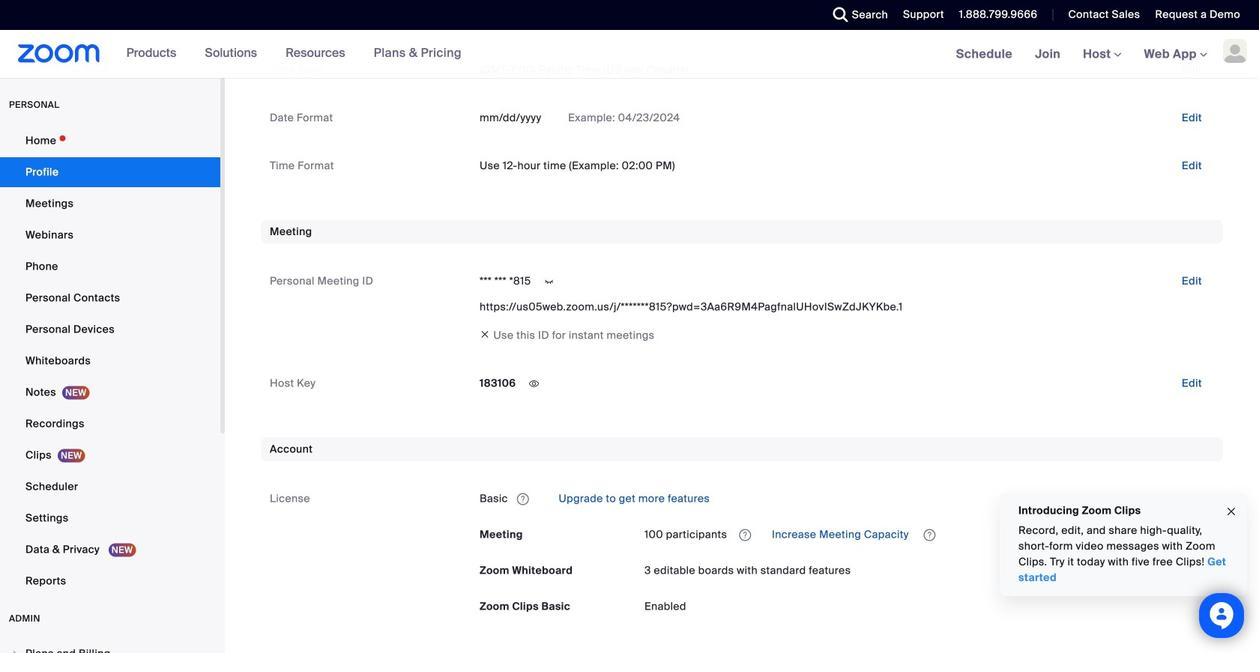 Task type: describe. For each thing, give the bounding box(es) containing it.
show personal meeting id image
[[537, 275, 561, 289]]

1 vertical spatial application
[[645, 523, 1215, 547]]

hide host key image
[[522, 378, 546, 391]]

zoom logo image
[[18, 44, 100, 63]]

profile picture image
[[1224, 39, 1248, 63]]

meetings navigation
[[945, 30, 1260, 79]]



Task type: vqa. For each thing, say whether or not it's contained in the screenshot.
second the "Personal" from the bottom of the PERSONAL MENU menu
no



Task type: locate. For each thing, give the bounding box(es) containing it.
product information navigation
[[100, 30, 473, 78]]

banner
[[0, 30, 1260, 79]]

close image
[[1226, 504, 1238, 521]]

learn more about your license type image
[[516, 495, 531, 505]]

application
[[480, 487, 1215, 511], [645, 523, 1215, 547]]

personal menu menu
[[0, 126, 220, 598]]

learn more about your meeting license image
[[735, 529, 756, 543]]

right image
[[10, 650, 19, 654]]

menu item
[[0, 640, 220, 654]]

0 vertical spatial application
[[480, 487, 1215, 511]]



